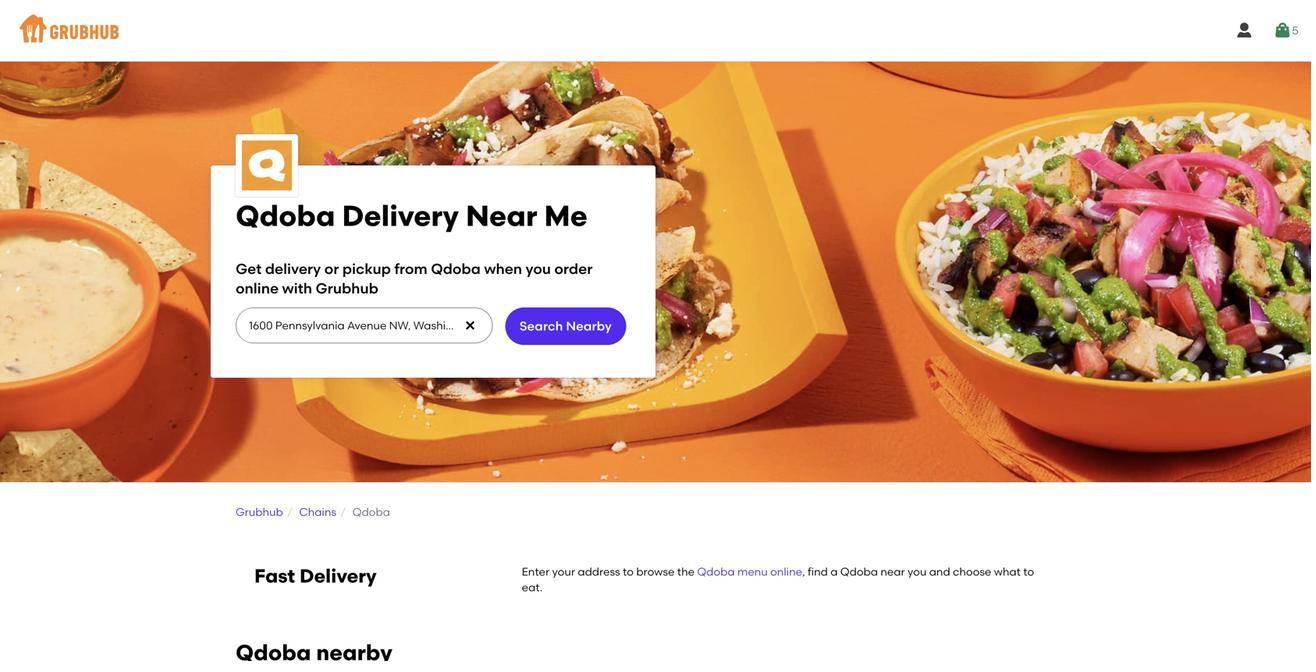 Task type: locate. For each thing, give the bounding box(es) containing it.
search nearby
[[520, 319, 612, 334]]

choose
[[953, 565, 992, 578]]

1 horizontal spatial online
[[771, 565, 803, 578]]

online
[[236, 280, 279, 297], [771, 565, 803, 578]]

online down get
[[236, 280, 279, 297]]

0 horizontal spatial grubhub
[[236, 506, 283, 519]]

0 horizontal spatial to
[[623, 565, 634, 578]]

me
[[545, 199, 588, 233]]

from
[[395, 260, 428, 277]]

1 horizontal spatial grubhub
[[316, 280, 379, 297]]

find
[[808, 565, 828, 578]]

svg image left "search"
[[464, 319, 477, 332]]

eat.
[[522, 581, 543, 594]]

Search Address search field
[[236, 309, 491, 343]]

0 vertical spatial svg image
[[1274, 21, 1293, 40]]

qdoba inside , find a qdoba near you and choose what to eat.
[[841, 565, 878, 578]]

grubhub link
[[236, 506, 283, 519]]

and
[[930, 565, 951, 578]]

5
[[1293, 24, 1299, 37]]

1 vertical spatial you
[[908, 565, 927, 578]]

svg image
[[1274, 21, 1293, 40], [464, 319, 477, 332]]

grubhub left chains link
[[236, 506, 283, 519]]

delivery for qdoba
[[342, 199, 459, 233]]

qdoba right a
[[841, 565, 878, 578]]

grubhub down the or
[[316, 280, 379, 297]]

0 vertical spatial online
[[236, 280, 279, 297]]

delivery up from
[[342, 199, 459, 233]]

with
[[282, 280, 312, 297]]

1 horizontal spatial to
[[1024, 565, 1035, 578]]

2 to from the left
[[1024, 565, 1035, 578]]

1 vertical spatial grubhub
[[236, 506, 283, 519]]

0 vertical spatial grubhub
[[316, 280, 379, 297]]

qdoba inside get delivery or pickup from qdoba when you order online with grubhub
[[431, 260, 481, 277]]

your
[[552, 565, 575, 578]]

browse
[[637, 565, 675, 578]]

0 horizontal spatial online
[[236, 280, 279, 297]]

1 to from the left
[[623, 565, 634, 578]]

1 vertical spatial delivery
[[300, 565, 377, 587]]

to right what
[[1024, 565, 1035, 578]]

grubhub
[[316, 280, 379, 297], [236, 506, 283, 519]]

address
[[578, 565, 621, 578]]

1 vertical spatial svg image
[[464, 319, 477, 332]]

qdoba up "delivery"
[[236, 199, 335, 233]]

to left browse
[[623, 565, 634, 578]]

you right the when
[[526, 260, 551, 277]]

delivery
[[265, 260, 321, 277]]

1 horizontal spatial svg image
[[1274, 21, 1293, 40]]

0 horizontal spatial you
[[526, 260, 551, 277]]

1 horizontal spatial you
[[908, 565, 927, 578]]

you left and
[[908, 565, 927, 578]]

delivery right fast on the bottom
[[300, 565, 377, 587]]

search
[[520, 319, 563, 334]]

online inside get delivery or pickup from qdoba when you order online with grubhub
[[236, 280, 279, 297]]

svg image right svg icon
[[1274, 21, 1293, 40]]

chains link
[[299, 506, 337, 519]]

qdoba
[[236, 199, 335, 233], [431, 260, 481, 277], [353, 506, 390, 519], [698, 565, 735, 578], [841, 565, 878, 578]]

to
[[623, 565, 634, 578], [1024, 565, 1035, 578]]

qdoba right from
[[431, 260, 481, 277]]

what
[[995, 565, 1021, 578]]

you
[[526, 260, 551, 277], [908, 565, 927, 578]]

delivery
[[342, 199, 459, 233], [300, 565, 377, 587]]

0 vertical spatial delivery
[[342, 199, 459, 233]]

0 vertical spatial you
[[526, 260, 551, 277]]

qdoba right the
[[698, 565, 735, 578]]

online left find
[[771, 565, 803, 578]]

enter
[[522, 565, 550, 578]]

near
[[466, 199, 538, 233]]



Task type: vqa. For each thing, say whether or not it's contained in the screenshot.
second Save this restaurant image from the bottom of the page
no



Task type: describe. For each thing, give the bounding box(es) containing it.
search nearby button
[[505, 308, 627, 345]]

main navigation navigation
[[0, 0, 1312, 61]]

get
[[236, 260, 262, 277]]

delivery for fast
[[300, 565, 377, 587]]

you inside , find a qdoba near you and choose what to eat.
[[908, 565, 927, 578]]

fast
[[255, 565, 295, 587]]

when
[[484, 260, 522, 277]]

qdoba logo image
[[242, 140, 292, 190]]

chains
[[299, 506, 337, 519]]

0 horizontal spatial svg image
[[464, 319, 477, 332]]

the
[[678, 565, 695, 578]]

grubhub inside get delivery or pickup from qdoba when you order online with grubhub
[[316, 280, 379, 297]]

1 vertical spatial online
[[771, 565, 803, 578]]

svg image inside 5 button
[[1274, 21, 1293, 40]]

a
[[831, 565, 838, 578]]

5 button
[[1274, 16, 1299, 45]]

, find a qdoba near you and choose what to eat.
[[522, 565, 1035, 594]]

pickup
[[343, 260, 391, 277]]

qdoba delivery near me
[[236, 199, 588, 233]]

menu
[[738, 565, 768, 578]]

svg image
[[1236, 21, 1255, 40]]

to inside , find a qdoba near you and choose what to eat.
[[1024, 565, 1035, 578]]

enter your address to browse the qdoba menu online
[[522, 565, 803, 578]]

you inside get delivery or pickup from qdoba when you order online with grubhub
[[526, 260, 551, 277]]

get delivery or pickup from qdoba when you order online with grubhub
[[236, 260, 593, 297]]

,
[[803, 565, 806, 578]]

fast delivery
[[255, 565, 377, 587]]

or
[[325, 260, 339, 277]]

qdoba menu online link
[[698, 565, 803, 578]]

near
[[881, 565, 906, 578]]

order
[[555, 260, 593, 277]]

qdoba right chains
[[353, 506, 390, 519]]

nearby
[[566, 319, 612, 334]]



